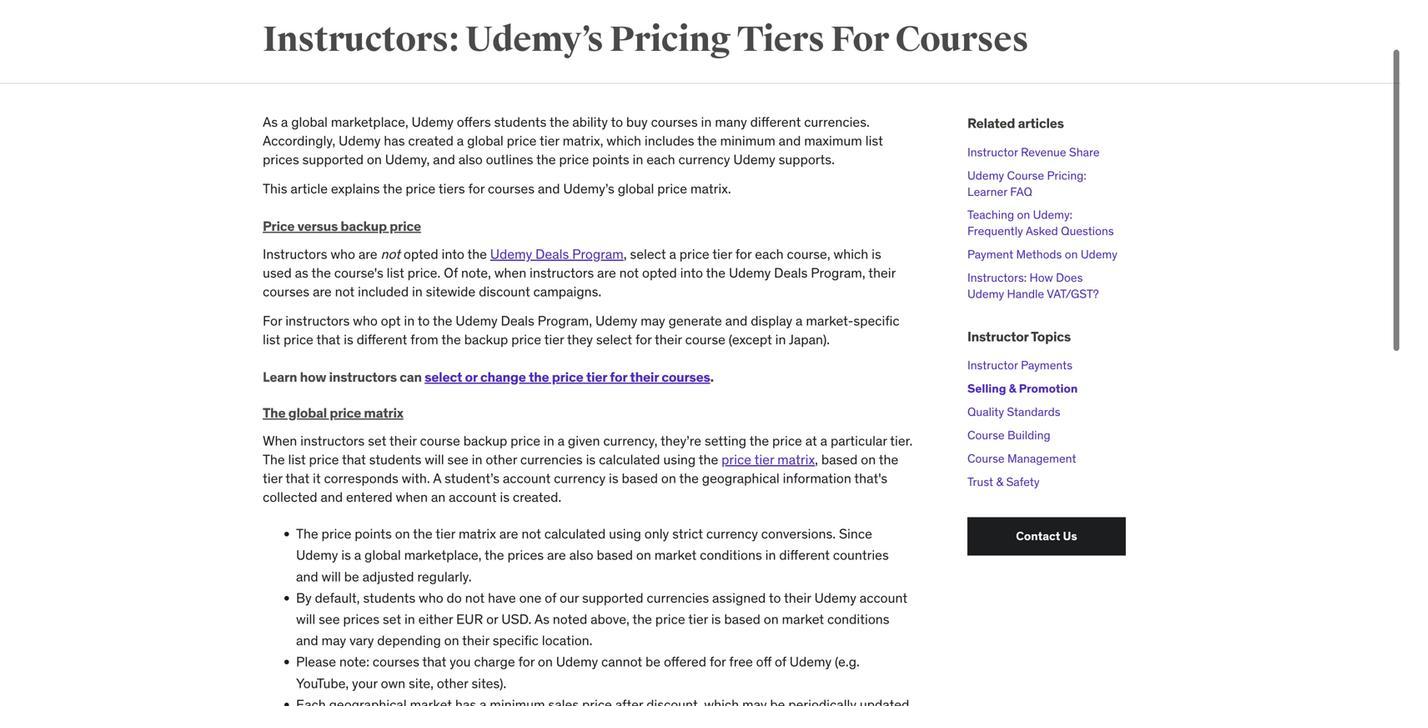 Task type: vqa. For each thing, say whether or not it's contained in the screenshot.
price in the THE AS A GLOBAL MARKETPLACE, UDEMY OFFERS STUDENTS THE ABILITY TO BUY COURSES IN MANY DIFFERENT CURRENCIES. ACCORDINGLY, UDEMY HAS CREATED A GLOBAL PRICE TIER MATRIX,
yes



Task type: locate. For each thing, give the bounding box(es) containing it.
1 vertical spatial instructor
[[967, 328, 1028, 345]]

they
[[567, 331, 593, 348]]

the global price matrix
[[263, 405, 403, 422]]

instructor up selling on the bottom of the page
[[967, 358, 1018, 373]]

to inside as a global marketplace, udemy offers students the ability to buy courses in many different currencies. accordingly, udemy has created a global price tier matrix,
[[611, 114, 623, 131]]

or right eur
[[486, 611, 498, 628]]

contact
[[1016, 529, 1060, 544]]

0 vertical spatial different
[[750, 114, 801, 131]]

0 vertical spatial currencies
[[520, 451, 583, 468]]

global up accordingly,
[[291, 114, 328, 131]]

prices
[[263, 151, 299, 168], [507, 547, 544, 564], [343, 611, 379, 628]]

tier inside as a global marketplace, udemy offers students the ability to buy courses in many different currencies. accordingly, udemy has created a global price tier matrix,
[[540, 132, 559, 149]]

udemy up discount at the left top of page
[[490, 246, 532, 263]]

using inside the price points on the tier matrix are not calculated using only strict currency conversions. since udemy is a global marketplace, the prices are also based on market conditions in different countries and will be adjusted regularly. by default, students who do not have one of our supported currencies assigned to their udemy account will see prices set in either eur or usd. as noted above, the price tier is based on market conditions and may vary depending on their specific location. please note: courses that you charge for on udemy cannot be offered for free off of udemy (e.g. youtube, your own site, other sites).
[[609, 526, 641, 543]]

the down as a global marketplace, udemy offers students the ability to buy courses in many different currencies. accordingly, udemy has created a global price tier matrix,
[[536, 151, 556, 168]]

above,
[[591, 611, 630, 628]]

of right off
[[775, 654, 786, 671]]

account down 'student's'
[[449, 488, 497, 506]]

list inside the when instructors set their course backup price in a given currency, they're setting the price at a particular tier. the list price that students will see in other currencies is calculated using the
[[288, 451, 306, 468]]

not right do
[[465, 590, 485, 607]]

deals for instructors who are not opted into the udemy deals program
[[535, 246, 569, 263]]

for
[[831, 18, 889, 61], [263, 312, 282, 329]]

also up tiers
[[458, 151, 483, 168]]

the
[[549, 114, 569, 131], [697, 132, 717, 149], [536, 151, 556, 168], [383, 180, 402, 197], [467, 246, 487, 263], [311, 264, 331, 281], [706, 264, 726, 281], [433, 312, 452, 329], [441, 331, 461, 348], [529, 369, 549, 386], [749, 432, 769, 450], [699, 451, 718, 468], [879, 451, 898, 468], [679, 470, 699, 487], [413, 526, 433, 543], [485, 547, 504, 564], [632, 611, 652, 628]]

based inside a student's account currency is based on the geographical information that's collected and entered when an account is created.
[[622, 470, 658, 487]]

0 vertical spatial currency
[[678, 151, 730, 168]]

does
[[1056, 270, 1083, 285]]

as
[[263, 114, 278, 131], [534, 611, 550, 628]]

2 horizontal spatial will
[[425, 451, 444, 468]]

instructor
[[967, 145, 1018, 160], [967, 328, 1028, 345], [967, 358, 1018, 373]]

price.
[[407, 264, 441, 281]]

for inside the , select a price tier for each course, which is used as the course's list price. of note, when instructors are not opted into the udemy deals program, their courses are not included in sitewide discount campaigns.
[[735, 246, 752, 263]]

list inside which includes the minimum and maximum list prices supported on udemy, and also outlines the price points in each currency udemy supports.
[[865, 132, 883, 149]]

0 horizontal spatial each
[[647, 151, 675, 168]]

in down the price.
[[412, 283, 423, 300]]

tier left they
[[544, 331, 564, 348]]

instructor for instructor revenue share udemy course pricing: learner faq teaching on udemy: frequently asked questions payment methods on udemy instructors: how does udemy handle vat/gst?
[[967, 145, 1018, 160]]

for inside for instructors who opt in to the udemy deals program, udemy may generate and display a market-specific list price that is different from the backup price tier they select for their course (except in japan).
[[635, 331, 652, 348]]

also inside which includes the minimum and maximum list prices supported on udemy, and also outlines the price points in each currency udemy supports.
[[458, 151, 483, 168]]

using left only
[[609, 526, 641, 543]]

2 vertical spatial backup
[[463, 432, 507, 450]]

as up accordingly,
[[263, 114, 278, 131]]

0 vertical spatial when
[[494, 264, 526, 281]]

1 vertical spatial each
[[755, 246, 784, 263]]

1 horizontal spatial ,
[[815, 451, 818, 468]]

are up course's
[[358, 246, 377, 263]]

different inside the price points on the tier matrix are not calculated using only strict currency conversions. since udemy is a global marketplace, the prices are also based on market conditions in different countries and will be adjusted regularly. by default, students who do not have one of our supported currencies assigned to their udemy account will see prices set in either eur or usd. as noted above, the price tier is based on market conditions and may vary depending on their specific location. please note: courses that you charge for on udemy cannot be offered for free off of udemy (e.g. youtube, your own site, other sites).
[[779, 547, 830, 564]]

0 vertical spatial points
[[592, 151, 629, 168]]

management
[[1007, 451, 1076, 466]]

1 vertical spatial instructors:
[[967, 270, 1027, 285]]

from
[[410, 331, 438, 348]]

their inside the when instructors set their course backup price in a given currency, they're setting the price at a particular tier. the list price that students will see in other currencies is calculated using the
[[389, 432, 417, 450]]

which down buy
[[607, 132, 641, 149]]

, for select
[[624, 246, 627, 263]]

given
[[568, 432, 600, 450]]

2 vertical spatial course
[[967, 451, 1005, 466]]

see up 'student's'
[[447, 451, 469, 468]]

the inside , based on the tier that it corresponds with.
[[879, 451, 898, 468]]

0 horizontal spatial account
[[449, 488, 497, 506]]

price up instructors who are not opted into the udemy deals program
[[390, 218, 421, 235]]

0 horizontal spatial market
[[654, 547, 697, 564]]

2 instructor from the top
[[967, 328, 1028, 345]]

prices up one
[[507, 547, 544, 564]]

calculated
[[599, 451, 660, 468], [544, 526, 606, 543]]

specific inside the price points on the tier matrix are not calculated using only strict currency conversions. since udemy is a global marketplace, the prices are also based on market conditions in different countries and will be adjusted regularly. by default, students who do not have one of our supported currencies assigned to their udemy account will see prices set in either eur or usd. as noted above, the price tier is based on market conditions and may vary depending on their specific location. please note: courses that you charge for on udemy cannot be offered for free off of udemy (e.g. youtube, your own site, other sites).
[[493, 632, 539, 649]]

1 vertical spatial as
[[534, 611, 550, 628]]

1 vertical spatial the
[[263, 451, 285, 468]]

is
[[872, 246, 881, 263], [344, 331, 353, 348], [586, 451, 596, 468], [609, 470, 618, 487], [500, 488, 510, 506], [341, 547, 351, 564], [711, 611, 721, 628]]

0 horizontal spatial see
[[319, 611, 340, 628]]

udemy inside the , select a price tier for each course, which is used as the course's list price. of note, when instructors are not opted into the udemy deals program, their courses are not included in sitewide discount campaigns.
[[729, 264, 771, 281]]

instructors inside the when instructors set their course backup price in a given currency, they're setting the price at a particular tier. the list price that students will see in other currencies is calculated using the
[[300, 432, 365, 450]]

deals
[[535, 246, 569, 263], [774, 264, 808, 281], [501, 312, 534, 329]]

currencies up a student's account currency is based on the geographical information that's collected and entered when an account is created.
[[520, 451, 583, 468]]

, inside the , select a price tier for each course, which is used as the course's list price. of note, when instructors are not opted into the udemy deals program, their courses are not included in sitewide discount campaigns.
[[624, 246, 627, 263]]

1 vertical spatial &
[[996, 475, 1003, 490]]

select inside the , select a price tier for each course, which is used as the course's list price. of note, when instructors are not opted into the udemy deals program, their courses are not included in sitewide discount campaigns.
[[630, 246, 666, 263]]

conditions
[[700, 547, 762, 564], [827, 611, 890, 628]]

that inside the when instructors set their course backup price in a given currency, they're setting the price at a particular tier. the list price that students will see in other currencies is calculated using the
[[342, 451, 366, 468]]

matrix down at
[[777, 451, 815, 468]]

prices down accordingly,
[[263, 151, 299, 168]]

3 instructor from the top
[[967, 358, 1018, 373]]

tiers
[[438, 180, 465, 197]]

each down includes
[[647, 151, 675, 168]]

0 horizontal spatial into
[[442, 246, 464, 263]]

0 vertical spatial program,
[[811, 264, 865, 281]]

when down "with."
[[396, 488, 428, 506]]

0 horizontal spatial conditions
[[700, 547, 762, 564]]

1 vertical spatial select
[[596, 331, 632, 348]]

account
[[503, 470, 551, 487], [449, 488, 497, 506], [860, 590, 907, 607]]

and
[[779, 132, 801, 149], [433, 151, 455, 168], [538, 180, 560, 197], [725, 312, 748, 329], [321, 488, 343, 506], [296, 568, 318, 585], [296, 632, 318, 649]]

0 horizontal spatial course
[[420, 432, 460, 450]]

2 horizontal spatial prices
[[507, 547, 544, 564]]

1 horizontal spatial for
[[831, 18, 889, 61]]

when inside the , select a price tier for each course, which is used as the course's list price. of note, when instructors are not opted into the udemy deals program, their courses are not included in sitewide discount campaigns.
[[494, 264, 526, 281]]

1 vertical spatial students
[[369, 451, 422, 468]]

site,
[[409, 675, 434, 692]]

(except
[[729, 331, 772, 348]]

matrix
[[364, 405, 403, 422], [777, 451, 815, 468], [459, 526, 496, 543]]

1 horizontal spatial instructors:
[[967, 270, 1027, 285]]

instructor inside instructor revenue share udemy course pricing: learner faq teaching on udemy: frequently asked questions payment methods on udemy instructors: how does udemy handle vat/gst?
[[967, 145, 1018, 160]]

may
[[641, 312, 665, 329], [322, 632, 346, 649]]

one
[[519, 590, 541, 607]]

instructors down the global price matrix
[[300, 432, 365, 450]]

geographical
[[702, 470, 780, 487]]

set
[[368, 432, 386, 450], [383, 611, 401, 628]]

0 vertical spatial using
[[663, 451, 696, 468]]

in down conversions.
[[765, 547, 776, 564]]

that up how
[[316, 331, 340, 348]]

for inside for instructors who opt in to the udemy deals program, udemy may generate and display a market-specific list price that is different from the backup price tier they select for their course (except in japan).
[[263, 312, 282, 329]]

currency right the strict
[[706, 526, 758, 543]]

1 horizontal spatial may
[[641, 312, 665, 329]]

which
[[607, 132, 641, 149], [834, 246, 868, 263]]

supported up explains
[[302, 151, 364, 168]]

created
[[408, 132, 454, 149]]

that
[[316, 331, 340, 348], [342, 451, 366, 468], [285, 470, 310, 487], [422, 654, 446, 671]]

is left created.
[[500, 488, 510, 506]]

list right "maximum"
[[865, 132, 883, 149]]

1 horizontal spatial &
[[1009, 381, 1016, 396]]

1 vertical spatial will
[[322, 568, 341, 585]]

1 horizontal spatial supported
[[582, 590, 643, 607]]

as a global marketplace, udemy offers students the ability to buy courses in many different currencies. accordingly, udemy has created a global price tier matrix,
[[263, 114, 870, 149]]

the for the global price matrix
[[263, 405, 286, 422]]

0 horizontal spatial opted
[[404, 246, 438, 263]]

program,
[[811, 264, 865, 281], [538, 312, 592, 329]]

currency up matrix.
[[678, 151, 730, 168]]

the for the price points on the tier matrix are not calculated using only strict currency conversions. since udemy is a global marketplace, the prices are also based on market conditions in different countries and will be adjusted regularly. by default, students who do not have one of our supported currencies assigned to their udemy account will see prices set in either eur or usd. as noted above, the price tier is based on market conditions and may vary depending on their specific location. please note: courses that you charge for on udemy cannot be offered for free off of udemy (e.g. youtube, your own site, other sites).
[[296, 526, 318, 543]]

are down created.
[[499, 526, 518, 543]]

0 horizontal spatial which
[[607, 132, 641, 149]]

outlines
[[486, 151, 533, 168]]

points inside which includes the minimum and maximum list prices supported on udemy, and also outlines the price points in each currency udemy supports.
[[592, 151, 629, 168]]

or left change
[[465, 369, 477, 386]]

in inside which includes the minimum and maximum list prices supported on udemy, and also outlines the price points in each currency udemy supports.
[[633, 151, 643, 168]]

with.
[[402, 470, 430, 487]]

is inside the when instructors set their course backup price in a given currency, they're setting the price at a particular tier. the list price that students will see in other currencies is calculated using the
[[586, 451, 596, 468]]

backup inside for instructors who opt in to the udemy deals program, udemy may generate and display a market-specific list price that is different from the backup price tier they select for their course (except in japan).
[[464, 331, 508, 348]]

0 vertical spatial students
[[494, 114, 546, 131]]

set inside the price points on the tier matrix are not calculated using only strict currency conversions. since udemy is a global marketplace, the prices are also based on market conditions in different countries and will be adjusted regularly. by default, students who do not have one of our supported currencies assigned to their udemy account will see prices set in either eur or usd. as noted above, the price tier is based on market conditions and may vary depending on their specific location. please note: courses that you charge for on udemy cannot be offered for free off of udemy (e.g. youtube, your own site, other sites).
[[383, 611, 401, 628]]

that up 'site,'
[[422, 654, 446, 671]]

conditions up 'assigned'
[[700, 547, 762, 564]]

1 vertical spatial points
[[355, 526, 392, 543]]

1 vertical spatial of
[[775, 654, 786, 671]]

different
[[750, 114, 801, 131], [357, 331, 407, 348], [779, 547, 830, 564]]

their
[[868, 264, 896, 281], [655, 331, 682, 348], [630, 369, 659, 386], [389, 432, 417, 450], [784, 590, 811, 607], [462, 632, 489, 649]]

when inside a student's account currency is based on the geographical information that's collected and entered when an account is created.
[[396, 488, 428, 506]]

adjusted
[[362, 568, 414, 585]]

marketplace,
[[331, 114, 408, 131], [404, 547, 482, 564]]

as inside as a global marketplace, udemy offers students the ability to buy courses in many different currencies. accordingly, udemy has created a global price tier matrix,
[[263, 114, 278, 131]]

vat/gst?
[[1047, 286, 1099, 301]]

backup inside the when instructors set their course backup price in a given currency, they're setting the price at a particular tier. the list price that students will see in other currencies is calculated using the
[[463, 432, 507, 450]]

1 horizontal spatial see
[[447, 451, 469, 468]]

tiers
[[737, 18, 824, 61]]

0 horizontal spatial using
[[609, 526, 641, 543]]

& right trust
[[996, 475, 1003, 490]]

0 horizontal spatial deals
[[501, 312, 534, 329]]

also
[[458, 151, 483, 168], [569, 547, 593, 564]]

marketplace, up has
[[331, 114, 408, 131]]

, inside , based on the tier that it corresponds with.
[[815, 451, 818, 468]]

1 horizontal spatial program,
[[811, 264, 865, 281]]

program, up they
[[538, 312, 592, 329]]

different up minimum
[[750, 114, 801, 131]]

select
[[630, 246, 666, 263], [596, 331, 632, 348], [425, 369, 462, 386]]

price up created.
[[511, 432, 540, 450]]

sites).
[[471, 675, 506, 692]]

based
[[821, 451, 858, 468], [622, 470, 658, 487], [597, 547, 633, 564], [724, 611, 760, 628]]

instructors:
[[263, 18, 459, 61], [967, 270, 1027, 285]]

1 vertical spatial to
[[418, 312, 430, 329]]

0 vertical spatial course
[[1007, 168, 1044, 183]]

may up please
[[322, 632, 346, 649]]

0 vertical spatial supported
[[302, 151, 364, 168]]

0 horizontal spatial specific
[[493, 632, 539, 649]]

on down they're
[[661, 470, 676, 487]]

0 vertical spatial marketplace,
[[331, 114, 408, 131]]

the up when
[[263, 405, 286, 422]]

1 horizontal spatial specific
[[853, 312, 899, 329]]

each inside which includes the minimum and maximum list prices supported on udemy, and also outlines the price points in each currency udemy supports.
[[647, 151, 675, 168]]

2 vertical spatial currency
[[706, 526, 758, 543]]

program, inside the , select a price tier for each course, which is used as the course's list price. of note, when instructors are not opted into the udemy deals program, their courses are not included in sitewide discount campaigns.
[[811, 264, 865, 281]]

that's
[[854, 470, 888, 487]]

0 vertical spatial also
[[458, 151, 483, 168]]

1 horizontal spatial into
[[680, 264, 703, 281]]

1 instructor from the top
[[967, 145, 1018, 160]]

1 horizontal spatial course
[[685, 331, 725, 348]]

tier up offered
[[688, 611, 708, 628]]

instructor down related
[[967, 145, 1018, 160]]

matrix.
[[690, 180, 731, 197]]

using down they're
[[663, 451, 696, 468]]

the inside a student's account currency is based on the geographical information that's collected and entered when an account is created.
[[679, 470, 699, 487]]

0 horizontal spatial instructors:
[[263, 18, 459, 61]]

note,
[[461, 264, 491, 281]]

course up a
[[420, 432, 460, 450]]

a inside for instructors who opt in to the udemy deals program, udemy may generate and display a market-specific list price that is different from the backup price tier they select for their course (except in japan).
[[796, 312, 803, 329]]

udemy down minimum
[[733, 151, 775, 168]]

strict
[[672, 526, 703, 543]]

the down many
[[697, 132, 717, 149]]

or inside the price points on the tier matrix are not calculated using only strict currency conversions. since udemy is a global marketplace, the prices are also based on market conditions in different countries and will be adjusted regularly. by default, students who do not have one of our supported currencies assigned to their udemy account will see prices set in either eur or usd. as noted above, the price tier is based on market conditions and may vary depending on their specific location. please note: courses that you charge for on udemy cannot be offered for free off of udemy (e.g. youtube, your own site, other sites).
[[486, 611, 498, 628]]

students down adjusted on the bottom left of page
[[363, 590, 415, 607]]

list down when
[[288, 451, 306, 468]]

instructors: inside instructor revenue share udemy course pricing: learner faq teaching on udemy: frequently asked questions payment methods on udemy instructors: how does udemy handle vat/gst?
[[967, 270, 1027, 285]]

1 vertical spatial also
[[569, 547, 593, 564]]

1 vertical spatial may
[[322, 632, 346, 649]]

how
[[1030, 270, 1053, 285]]

instructor for instructor payments selling & promotion quality standards course building course management trust & safety
[[967, 358, 1018, 373]]

either
[[418, 611, 453, 628]]

asked
[[1026, 224, 1058, 239]]

as inside the price points on the tier matrix are not calculated using only strict currency conversions. since udemy is a global marketplace, the prices are also based on market conditions in different countries and will be adjusted regularly. by default, students who do not have one of our supported currencies assigned to their udemy account will see prices set in either eur or usd. as noted above, the price tier is based on market conditions and may vary depending on their specific location. please note: courses that you charge for on udemy cannot be offered for free off of udemy (e.g. youtube, your own site, other sites).
[[534, 611, 550, 628]]

list up included
[[387, 264, 404, 281]]

are up our at bottom left
[[547, 547, 566, 564]]

prices up vary
[[343, 611, 379, 628]]

1 vertical spatial conditions
[[827, 611, 890, 628]]

0 vertical spatial course
[[685, 331, 725, 348]]

1 vertical spatial which
[[834, 246, 868, 263]]

is right course,
[[872, 246, 881, 263]]

for right they
[[635, 331, 652, 348]]

currencies inside the price points on the tier matrix are not calculated using only strict currency conversions. since udemy is a global marketplace, the prices are also based on market conditions in different countries and will be adjusted regularly. by default, students who do not have one of our supported currencies assigned to their udemy account will see prices set in either eur or usd. as noted above, the price tier is based on market conditions and may vary depending on their specific location. please note: courses that you charge for on udemy cannot be offered for free off of udemy (e.g. youtube, your own site, other sites).
[[647, 590, 709, 607]]

related
[[967, 115, 1015, 132]]

the
[[263, 405, 286, 422], [263, 451, 285, 468], [296, 526, 318, 543]]

0 vertical spatial calculated
[[599, 451, 660, 468]]

created.
[[513, 488, 561, 506]]

for left course,
[[735, 246, 752, 263]]

matrix inside the price points on the tier matrix are not calculated using only strict currency conversions. since udemy is a global marketplace, the prices are also based on market conditions in different countries and will be adjusted regularly. by default, students who do not have one of our supported currencies assigned to their udemy account will see prices set in either eur or usd. as noted above, the price tier is based on market conditions and may vary depending on their specific location. please note: courses that you charge for on udemy cannot be offered for free off of udemy (e.g. youtube, your own site, other sites).
[[459, 526, 496, 543]]

who up "either"
[[419, 590, 443, 607]]

currency inside the price points on the tier matrix are not calculated using only strict currency conversions. since udemy is a global marketplace, the prices are also based on market conditions in different countries and will be adjusted regularly. by default, students who do not have one of our supported currencies assigned to their udemy account will see prices set in either eur or usd. as noted above, the price tier is based on market conditions and may vary depending on their specific location. please note: courses that you charge for on udemy cannot be offered for free off of udemy (e.g. youtube, your own site, other sites).
[[706, 526, 758, 543]]

quality standards link
[[967, 405, 1060, 420]]

other inside the when instructors set their course backup price in a given currency, they're setting the price at a particular tier. the list price that students will see in other currencies is calculated using the
[[486, 451, 517, 468]]

1 horizontal spatial also
[[569, 547, 593, 564]]

in inside the , select a price tier for each course, which is used as the course's list price. of note, when instructors are not opted into the udemy deals program, their courses are not included in sitewide discount campaigns.
[[412, 283, 423, 300]]

maximum
[[804, 132, 862, 149]]

1 horizontal spatial using
[[663, 451, 696, 468]]

a inside the , select a price tier for each course, which is used as the course's list price. of note, when instructors are not opted into the udemy deals program, their courses are not included in sitewide discount campaigns.
[[669, 246, 676, 263]]

the up matrix,
[[549, 114, 569, 131]]

0 vertical spatial select
[[630, 246, 666, 263]]

instructor for instructor topics
[[967, 328, 1028, 345]]

share
[[1069, 145, 1100, 160]]

price up change
[[511, 331, 541, 348]]

0 horizontal spatial be
[[344, 568, 359, 585]]

udemy
[[412, 114, 454, 131], [339, 132, 381, 149], [733, 151, 775, 168], [967, 168, 1004, 183], [490, 246, 532, 263], [1081, 247, 1117, 262], [729, 264, 771, 281], [967, 286, 1004, 301], [456, 312, 498, 329], [595, 312, 637, 329], [296, 547, 338, 564], [814, 590, 856, 607], [556, 654, 598, 671], [790, 654, 832, 671]]

price up outlines
[[507, 132, 537, 149]]

each inside the , select a price tier for each course, which is used as the course's list price. of note, when instructors are not opted into the udemy deals program, their courses are not included in sitewide discount campaigns.
[[755, 246, 784, 263]]

students inside the when instructors set their course backup price in a given currency, they're setting the price at a particular tier. the list price that students will see in other currencies is calculated using the
[[369, 451, 422, 468]]

versus
[[297, 218, 338, 235]]

is inside the , select a price tier for each course, which is used as the course's list price. of note, when instructors are not opted into the udemy deals program, their courses are not included in sitewide discount campaigns.
[[872, 246, 881, 263]]

deals down discount at the left top of page
[[501, 312, 534, 329]]

different down conversions.
[[779, 547, 830, 564]]

contact us
[[1016, 529, 1077, 544]]

1 vertical spatial matrix
[[777, 451, 815, 468]]

on inside a student's account currency is based on the geographical information that's collected and entered when an account is created.
[[661, 470, 676, 487]]

opted inside the , select a price tier for each course, which is used as the course's list price. of note, when instructors are not opted into the udemy deals program, their courses are not included in sitewide discount campaigns.
[[642, 264, 677, 281]]

the up note,
[[467, 246, 487, 263]]

to right 'assigned'
[[769, 590, 781, 607]]

1 vertical spatial course
[[420, 432, 460, 450]]

regularly.
[[417, 568, 472, 585]]

0 horizontal spatial of
[[545, 590, 556, 607]]

students
[[494, 114, 546, 131], [369, 451, 422, 468], [363, 590, 415, 607]]

instructors who are not opted into the udemy deals program
[[263, 246, 624, 263]]

courses up own
[[373, 654, 419, 671]]

0 horizontal spatial points
[[355, 526, 392, 543]]

tier inside , based on the tier that it corresponds with.
[[263, 470, 282, 487]]

buy
[[626, 114, 648, 131]]

0 vertical spatial see
[[447, 451, 469, 468]]

handle
[[1007, 286, 1044, 301]]

student's
[[444, 470, 500, 487]]

.
[[710, 369, 714, 386]]

tier inside the , select a price tier for each course, which is used as the course's list price. of note, when instructors are not opted into the udemy deals program, their courses are not included in sitewide discount campaigns.
[[712, 246, 732, 263]]

youtube,
[[296, 675, 349, 692]]

1 horizontal spatial account
[[503, 470, 551, 487]]

and up the (except
[[725, 312, 748, 329]]

1 horizontal spatial opted
[[642, 264, 677, 281]]

1 vertical spatial course
[[967, 428, 1005, 443]]

1 vertical spatial or
[[486, 611, 498, 628]]

that inside , based on the tier that it corresponds with.
[[285, 470, 310, 487]]

instructors: udemy's pricing tiers for courses
[[263, 18, 1029, 61]]

conversions.
[[761, 526, 836, 543]]

opted up generate
[[642, 264, 677, 281]]

0 vertical spatial set
[[368, 432, 386, 450]]

teaching
[[967, 207, 1014, 222]]

0 horizontal spatial to
[[418, 312, 430, 329]]

quality
[[967, 405, 1004, 420]]

deals inside for instructors who opt in to the udemy deals program, udemy may generate and display a market-specific list price that is different from the backup price tier they select for their course (except in japan).
[[501, 312, 534, 329]]

1 horizontal spatial as
[[534, 611, 550, 628]]

&
[[1009, 381, 1016, 396], [996, 475, 1003, 490]]

2 vertical spatial will
[[296, 611, 315, 628]]

0 horizontal spatial also
[[458, 151, 483, 168]]

0 vertical spatial each
[[647, 151, 675, 168]]

deals inside the , select a price tier for each course, which is used as the course's list price. of note, when instructors are not opted into the udemy deals program, their courses are not included in sitewide discount campaigns.
[[774, 264, 808, 281]]

1 horizontal spatial matrix
[[459, 526, 496, 543]]

it
[[313, 470, 321, 487]]

price inside which includes the minimum and maximum list prices supported on udemy, and also outlines the price points in each currency udemy supports.
[[559, 151, 589, 168]]

0 vertical spatial will
[[425, 451, 444, 468]]

matrix up regularly.
[[459, 526, 496, 543]]

2 horizontal spatial to
[[769, 590, 781, 607]]

vary
[[349, 632, 374, 649]]

1 horizontal spatial to
[[611, 114, 623, 131]]

course down generate
[[685, 331, 725, 348]]

program, inside for instructors who opt in to the udemy deals program, udemy may generate and display a market-specific list price that is different from the backup price tier they select for their course (except in japan).
[[538, 312, 592, 329]]

based inside , based on the tier that it corresponds with.
[[821, 451, 858, 468]]

0 vertical spatial of
[[545, 590, 556, 607]]

1 vertical spatial other
[[437, 675, 468, 692]]

not down created.
[[522, 526, 541, 543]]

1 vertical spatial into
[[680, 264, 703, 281]]

supported inside which includes the minimum and maximum list prices supported on udemy, and also outlines the price points in each currency udemy supports.
[[302, 151, 364, 168]]

0 horizontal spatial matrix
[[364, 405, 403, 422]]

program, down course,
[[811, 264, 865, 281]]

1 vertical spatial deals
[[774, 264, 808, 281]]

backup down explains
[[341, 218, 387, 235]]

their inside for instructors who opt in to the udemy deals program, udemy may generate and display a market-specific list price that is different from the backup price tier they select for their course (except in japan).
[[655, 331, 682, 348]]

deals down course,
[[774, 264, 808, 281]]

, select a price tier for each course, which is used as the course's list price. of note, when instructors are not opted into the udemy deals program, their courses are not included in sitewide discount campaigns.
[[263, 246, 896, 300]]

0 vertical spatial as
[[263, 114, 278, 131]]

currencies inside the when instructors set their course backup price in a given currency, they're setting the price at a particular tier. the list price that students will see in other currencies is calculated using the
[[520, 451, 583, 468]]

0 vertical spatial matrix
[[364, 405, 403, 422]]

in left many
[[701, 114, 712, 131]]

to up from
[[418, 312, 430, 329]]

for instructors who opt in to the udemy deals program, udemy may generate and display a market-specific list price that is different from the backup price tier they select for their course (except in japan).
[[263, 312, 899, 348]]



Task type: describe. For each thing, give the bounding box(es) containing it.
not down course's
[[335, 283, 355, 300]]

based up above,
[[597, 547, 633, 564]]

will inside the when instructors set their course backup price in a given currency, they're setting the price at a particular tier. the list price that students will see in other currencies is calculated using the
[[425, 451, 444, 468]]

a up accordingly,
[[281, 114, 288, 131]]

teaching on udemy: frequently asked questions link
[[967, 207, 1114, 239]]

on down faq
[[1017, 207, 1030, 222]]

currency inside a student's account currency is based on the geographical information that's collected and entered when an account is created.
[[554, 470, 606, 487]]

currency inside which includes the minimum and maximum list prices supported on udemy, and also outlines the price points in each currency udemy supports.
[[678, 151, 730, 168]]

for right tiers
[[468, 180, 485, 197]]

course inside the when instructors set their course backup price in a given currency, they're setting the price at a particular tier. the list price that students will see in other currencies is calculated using the
[[420, 432, 460, 450]]

which inside which includes the minimum and maximum list prices supported on udemy, and also outlines the price points in each currency udemy supports.
[[607, 132, 641, 149]]

0 vertical spatial conditions
[[700, 547, 762, 564]]

courses
[[895, 18, 1029, 61]]

payment
[[967, 247, 1013, 262]]

how
[[300, 369, 326, 386]]

for left free
[[710, 654, 726, 671]]

have
[[488, 590, 516, 607]]

udemy left the (e.g.
[[790, 654, 832, 671]]

instructors: how does udemy handle vat/gst? link
[[967, 270, 1099, 301]]

are down program
[[597, 264, 616, 281]]

price inside as a global marketplace, udemy offers students the ability to buy courses in many different currencies. accordingly, udemy has created a global price tier matrix,
[[507, 132, 537, 149]]

and up please
[[296, 632, 318, 649]]

udemy up by at the left of the page
[[296, 547, 338, 564]]

0 vertical spatial &
[[1009, 381, 1016, 396]]

, for based
[[815, 451, 818, 468]]

to inside for instructors who opt in to the udemy deals program, udemy may generate and display a market-specific list price that is different from the backup price tier they select for their course (except in japan).
[[418, 312, 430, 329]]

different inside as a global marketplace, udemy offers students the ability to buy courses in many different currencies. accordingly, udemy has created a global price tier matrix,
[[750, 114, 801, 131]]

as
[[295, 264, 308, 281]]

for right charge
[[518, 654, 535, 671]]

also inside the price points on the tier matrix are not calculated using only strict currency conversions. since udemy is a global marketplace, the prices are also based on market conditions in different countries and will be adjusted regularly. by default, students who do not have one of our supported currencies assigned to their udemy account will see prices set in either eur or usd. as noted above, the price tier is based on market conditions and may vary depending on their specific location. please note: courses that you charge for on udemy cannot be offered for free off of udemy (e.g. youtube, your own site, other sites).
[[569, 547, 593, 564]]

collected
[[263, 488, 317, 506]]

courses inside the , select a price tier for each course, which is used as the course's list price. of note, when instructors are not opted into the udemy deals program, their courses are not included in sitewide discount campaigns.
[[263, 283, 309, 300]]

price up how
[[284, 331, 313, 348]]

udemy,
[[385, 151, 430, 168]]

market-
[[806, 312, 854, 329]]

0 vertical spatial udemy's
[[465, 18, 603, 61]]

on down 'assigned'
[[764, 611, 779, 628]]

depending
[[377, 632, 441, 649]]

0 horizontal spatial will
[[296, 611, 315, 628]]

course inside for instructors who opt in to the udemy deals program, udemy may generate and display a market-specific list price that is different from the backup price tier they select for their course (except in japan).
[[685, 331, 725, 348]]

that inside the price points on the tier matrix are not calculated using only strict currency conversions. since udemy is a global marketplace, the prices are also based on market conditions in different countries and will be adjusted regularly. by default, students who do not have one of our supported currencies assigned to their udemy account will see prices set in either eur or usd. as noted above, the price tier is based on market conditions and may vary depending on their specific location. please note: courses that you charge for on udemy cannot be offered for free off of udemy (e.g. youtube, your own site, other sites).
[[422, 654, 446, 671]]

courses inside the price points on the tier matrix are not calculated using only strict currency conversions. since udemy is a global marketplace, the prices are also based on market conditions in different countries and will be adjusted regularly. by default, students who do not have one of our supported currencies assigned to their udemy account will see prices set in either eur or usd. as noted above, the price tier is based on market conditions and may vary depending on their specific location. please note: courses that you charge for on udemy cannot be offered for free off of udemy (e.g. youtube, your own site, other sites).
[[373, 654, 419, 671]]

price up it
[[309, 451, 339, 468]]

the right from
[[441, 331, 461, 348]]

us
[[1063, 529, 1077, 544]]

the inside as a global marketplace, udemy offers students the ability to buy courses in many different currencies. accordingly, udemy has created a global price tier matrix,
[[549, 114, 569, 131]]

udemy left handle
[[967, 286, 1004, 301]]

udemy course pricing: learner faq link
[[967, 168, 1086, 199]]

0 vertical spatial who
[[331, 246, 355, 263]]

the up generate
[[706, 264, 726, 281]]

is down the when instructors set their course backup price in a given currency, they're setting the price at a particular tier. the list price that students will see in other currencies is calculated using the
[[609, 470, 618, 487]]

included
[[358, 283, 409, 300]]

at
[[805, 432, 817, 450]]

on down the location.
[[538, 654, 553, 671]]

course's
[[334, 264, 383, 281]]

for down for instructors who opt in to the udemy deals program, udemy may generate and display a market-specific list price that is different from the backup price tier they select for their course (except in japan).
[[610, 369, 627, 386]]

they're
[[661, 432, 701, 450]]

price left tiers
[[406, 180, 436, 197]]

courses inside as a global marketplace, udemy offers students the ability to buy courses in many different currencies. accordingly, udemy has created a global price tier matrix,
[[651, 114, 698, 131]]

udemy left has
[[339, 132, 381, 149]]

calculated inside the price points on the tier matrix are not calculated using only strict currency conversions. since udemy is a global marketplace, the prices are also based on market conditions in different countries and will be adjusted regularly. by default, students who do not have one of our supported currencies assigned to their udemy account will see prices set in either eur or usd. as noted above, the price tier is based on market conditions and may vary depending on their specific location. please note: courses that you charge for on udemy cannot be offered for free off of udemy (e.g. youtube, your own site, other sites).
[[544, 526, 606, 543]]

on up adjusted on the bottom left of page
[[395, 526, 410, 543]]

0 vertical spatial market
[[654, 547, 697, 564]]

see inside the when instructors set their course backup price in a given currency, they're setting the price at a particular tier. the list price that students will see in other currencies is calculated using the
[[447, 451, 469, 468]]

on inside , based on the tier that it corresponds with.
[[861, 451, 876, 468]]

which inside the , select a price tier for each course, which is used as the course's list price. of note, when instructors are not opted into the udemy deals program, their courses are not included in sitewide discount campaigns.
[[834, 246, 868, 263]]

courses down generate
[[662, 369, 710, 386]]

instructor payments link
[[967, 358, 1073, 373]]

selling
[[967, 381, 1006, 396]]

this
[[263, 180, 287, 197]]

instructor payments selling & promotion quality standards course building course management trust & safety
[[967, 358, 1078, 490]]

1 horizontal spatial will
[[322, 568, 341, 585]]

set inside the when instructors set their course backup price in a given currency, they're setting the price at a particular tier. the list price that students will see in other currencies is calculated using the
[[368, 432, 386, 450]]

0 vertical spatial or
[[465, 369, 477, 386]]

0 vertical spatial instructors:
[[263, 18, 459, 61]]

matrix,
[[563, 132, 603, 149]]

supports.
[[779, 151, 835, 168]]

learn how instructors can select or change the price tier for their courses .
[[263, 369, 714, 386]]

trust
[[967, 475, 993, 490]]

currencies.
[[804, 114, 870, 131]]

to inside the price points on the tier matrix are not calculated using only strict currency conversions. since udemy is a global marketplace, the prices are also based on market conditions in different countries and will be adjusted regularly. by default, students who do not have one of our supported currencies assigned to their udemy account will see prices set in either eur or usd. as noted above, the price tier is based on market conditions and may vary depending on their specific location. please note: courses that you charge for on udemy cannot be offered for free off of udemy (e.g. youtube, your own site, other sites).
[[769, 590, 781, 607]]

in up depending
[[404, 611, 415, 628]]

can
[[400, 369, 422, 386]]

program
[[572, 246, 624, 263]]

information
[[783, 470, 851, 487]]

instructors inside for instructors who opt in to the udemy deals program, udemy may generate and display a market-specific list price that is different from the backup price tier they select for their course (except in japan).
[[285, 312, 350, 329]]

cannot
[[601, 654, 642, 671]]

price left matrix.
[[657, 180, 687, 197]]

on inside which includes the minimum and maximum list prices supported on udemy, and also outlines the price points in each currency udemy supports.
[[367, 151, 382, 168]]

and inside for instructors who opt in to the udemy deals program, udemy may generate and display a market-specific list price that is different from the backup price tier they select for their course (except in japan).
[[725, 312, 748, 329]]

and inside a student's account currency is based on the geographical information that's collected and entered when an account is created.
[[321, 488, 343, 506]]

2 vertical spatial select
[[425, 369, 462, 386]]

price versus backup price
[[263, 218, 421, 235]]

the down an
[[413, 526, 433, 543]]

offered
[[664, 654, 706, 671]]

and up by at the left of the page
[[296, 568, 318, 585]]

frequently
[[967, 224, 1023, 239]]

who inside for instructors who opt in to the udemy deals program, udemy may generate and display a market-specific list price that is different from the backup price tier they select for their course (except in japan).
[[353, 312, 378, 329]]

particular
[[831, 432, 887, 450]]

other inside the price points on the tier matrix are not calculated using only strict currency conversions. since udemy is a global marketplace, the prices are also based on market conditions in different countries and will be adjusted regularly. by default, students who do not have one of our supported currencies assigned to their udemy account will see prices set in either eur or usd. as noted above, the price tier is based on market conditions and may vary depending on their specific location. please note: courses that you charge for on udemy cannot be offered for free off of udemy (e.g. youtube, your own site, other sites).
[[437, 675, 468, 692]]

see inside the price points on the tier matrix are not calculated using only strict currency conversions. since udemy is a global marketplace, the prices are also based on market conditions in different countries and will be adjusted regularly. by default, students who do not have one of our supported currencies assigned to their udemy account will see prices set in either eur or usd. as noted above, the price tier is based on market conditions and may vary depending on their specific location. please note: courses that you charge for on udemy cannot be offered for free off of udemy (e.g. youtube, your own site, other sites).
[[319, 611, 340, 628]]

in inside as a global marketplace, udemy offers students the ability to buy courses in many different currencies. accordingly, udemy has created a global price tier matrix,
[[701, 114, 712, 131]]

course,
[[787, 246, 830, 263]]

list inside the , select a price tier for each course, which is used as the course's list price. of note, when instructors are not opted into the udemy deals program, their courses are not included in sitewide discount campaigns.
[[387, 264, 404, 281]]

assigned
[[712, 590, 766, 607]]

deals for for instructors who opt in to the udemy deals program, udemy may generate and display a market-specific list price that is different from the backup price tier they select for their course (except in japan).
[[501, 312, 534, 329]]

list inside for instructors who opt in to the udemy deals program, udemy may generate and display a market-specific list price that is different from the backup price tier they select for their course (except in japan).
[[263, 331, 280, 348]]

instructors up the global price matrix
[[329, 369, 397, 386]]

udemy down sitewide
[[456, 312, 498, 329]]

may inside for instructors who opt in to the udemy deals program, udemy may generate and display a market-specific list price that is different from the backup price tier they select for their course (except in japan).
[[641, 312, 665, 329]]

many
[[715, 114, 747, 131]]

price left at
[[772, 432, 802, 450]]

0 vertical spatial into
[[442, 246, 464, 263]]

1 vertical spatial prices
[[507, 547, 544, 564]]

price inside the , select a price tier for each course, which is used as the course's list price. of note, when instructors are not opted into the udemy deals program, their courses are not included in sitewide discount campaigns.
[[679, 246, 709, 263]]

the inside the when instructors set their course backup price in a given currency, they're setting the price at a particular tier. the list price that students will see in other currencies is calculated using the
[[263, 451, 285, 468]]

a right at
[[820, 432, 827, 450]]

you
[[450, 654, 471, 671]]

courses down outlines
[[488, 180, 535, 197]]

and down which includes the minimum and maximum list prices supported on udemy, and also outlines the price points in each currency udemy supports.
[[538, 180, 560, 197]]

offers
[[457, 114, 491, 131]]

instructors inside the , select a price tier for each course, which is used as the course's list price. of note, when instructors are not opted into the udemy deals program, their courses are not included in sitewide discount campaigns.
[[530, 264, 594, 281]]

0 vertical spatial opted
[[404, 246, 438, 263]]

udemy up created
[[412, 114, 454, 131]]

based down 'assigned'
[[724, 611, 760, 628]]

a
[[433, 470, 441, 487]]

are down instructors
[[313, 283, 332, 300]]

price tier matrix
[[722, 451, 815, 468]]

is up default, on the left
[[341, 547, 351, 564]]

marketplace, inside as a global marketplace, udemy offers students the ability to buy courses in many different currencies. accordingly, udemy has created a global price tier matrix,
[[331, 114, 408, 131]]

using inside the when instructors set their course backup price in a given currency, they're setting the price at a particular tier. the list price that students will see in other currencies is calculated using the
[[663, 451, 696, 468]]

specific inside for instructors who opt in to the udemy deals program, udemy may generate and display a market-specific list price that is different from the backup price tier they select for their course (except in japan).
[[853, 312, 899, 329]]

price up geographical
[[722, 451, 751, 468]]

generate
[[668, 312, 722, 329]]

the right change
[[529, 369, 549, 386]]

into inside the , select a price tier for each course, which is used as the course's list price. of note, when instructors are not opted into the udemy deals program, their courses are not included in sitewide discount campaigns.
[[680, 264, 703, 281]]

in left given
[[544, 432, 554, 450]]

udemy down the questions
[[1081, 247, 1117, 262]]

not up course's
[[381, 246, 400, 263]]

the right above,
[[632, 611, 652, 628]]

0 vertical spatial be
[[344, 568, 359, 585]]

1 horizontal spatial prices
[[343, 611, 379, 628]]

account inside the price points on the tier matrix are not calculated using only strict currency conversions. since udemy is a global marketplace, the prices are also based on market conditions in different countries and will be adjusted regularly. by default, students who do not have one of our supported currencies assigned to their udemy account will see prices set in either eur or usd. as noted above, the price tier is based on market conditions and may vary depending on their specific location. please note: courses that you charge for on udemy cannot be offered for free off of udemy (e.g. youtube, your own site, other sites).
[[860, 590, 907, 607]]

may inside the price points on the tier matrix are not calculated using only strict currency conversions. since udemy is a global marketplace, the prices are also based on market conditions in different countries and will be adjusted regularly. by default, students who do not have one of our supported currencies assigned to their udemy account will see prices set in either eur or usd. as noted above, the price tier is based on market conditions and may vary depending on their specific location. please note: courses that you charge for on udemy cannot be offered for free off of udemy (e.g. youtube, your own site, other sites).
[[322, 632, 346, 649]]

0 vertical spatial for
[[831, 18, 889, 61]]

udemy down the location.
[[556, 654, 598, 671]]

building
[[1007, 428, 1050, 443]]

the up price tier matrix link in the right of the page
[[749, 432, 769, 450]]

tier down an
[[436, 526, 455, 543]]

the down setting
[[699, 451, 718, 468]]

standards
[[1007, 405, 1060, 420]]

prices inside which includes the minimum and maximum list prices supported on udemy, and also outlines the price points in each currency udemy supports.
[[263, 151, 299, 168]]

that inside for instructors who opt in to the udemy deals program, udemy may generate and display a market-specific list price that is different from the backup price tier they select for their course (except in japan).
[[316, 331, 340, 348]]

the up from
[[433, 312, 452, 329]]

usd.
[[501, 611, 532, 628]]

course inside instructor revenue share udemy course pricing: learner faq teaching on udemy: frequently asked questions payment methods on udemy instructors: how does udemy handle vat/gst?
[[1007, 168, 1044, 183]]

on up does
[[1065, 247, 1078, 262]]

on down only
[[636, 547, 651, 564]]

course building link
[[967, 428, 1050, 443]]

this article explains the price tiers for courses and udemy's global price matrix.
[[263, 180, 731, 197]]

display
[[751, 312, 792, 329]]

supported inside the price points on the tier matrix are not calculated using only strict currency conversions. since udemy is a global marketplace, the prices are also based on market conditions in different countries and will be adjusted regularly. by default, students who do not have one of our supported currencies assigned to their udemy account will see prices set in either eur or usd. as noted above, the price tier is based on market conditions and may vary depending on their specific location. please note: courses that you charge for on udemy cannot be offered for free off of udemy (e.g. youtube, your own site, other sites).
[[582, 590, 643, 607]]

payments
[[1021, 358, 1073, 373]]

1 vertical spatial account
[[449, 488, 497, 506]]

instructor revenue share link
[[967, 145, 1100, 160]]

accordingly,
[[263, 132, 335, 149]]

students inside the price points on the tier matrix are not calculated using only strict currency conversions. since udemy is a global marketplace, the prices are also based on market conditions in different countries and will be adjusted regularly. by default, students who do not have one of our supported currencies assigned to their udemy account will see prices set in either eur or usd. as noted above, the price tier is based on market conditions and may vary depending on their specific location. please note: courses that you charge for on udemy cannot be offered for free off of udemy (e.g. youtube, your own site, other sites).
[[363, 590, 415, 607]]

corresponds
[[324, 470, 398, 487]]

in down display
[[775, 331, 786, 348]]

select inside for instructors who opt in to the udemy deals program, udemy may generate and display a market-specific list price that is different from the backup price tier they select for their course (except in japan).
[[596, 331, 632, 348]]

the up have
[[485, 547, 504, 564]]

marketplace, inside the price points on the tier matrix are not calculated using only strict currency conversions. since udemy is a global marketplace, the prices are also based on market conditions in different countries and will be adjusted regularly. by default, students who do not have one of our supported currencies assigned to their udemy account will see prices set in either eur or usd. as noted above, the price tier is based on market conditions and may vary depending on their specific location. please note: courses that you charge for on udemy cannot be offered for free off of udemy (e.g. youtube, your own site, other sites).
[[404, 547, 482, 564]]

who inside the price points on the tier matrix are not calculated using only strict currency conversions. since udemy is a global marketplace, the prices are also based on market conditions in different countries and will be adjusted regularly. by default, students who do not have one of our supported currencies assigned to their udemy account will see prices set in either eur or usd. as noted above, the price tier is based on market conditions and may vary depending on their specific location. please note: courses that you charge for on udemy cannot be offered for free off of udemy (e.g. youtube, your own site, other sites).
[[419, 590, 443, 607]]

udemy down 'countries'
[[814, 590, 856, 607]]

udemy:
[[1033, 207, 1072, 222]]

students inside as a global marketplace, udemy offers students the ability to buy courses in many different currencies. accordingly, udemy has created a global price tier matrix,
[[494, 114, 546, 131]]

topics
[[1031, 328, 1071, 345]]

their inside the , select a price tier for each course, which is used as the course's list price. of note, when instructors are not opted into the udemy deals program, their courses are not included in sitewide discount campaigns.
[[868, 264, 896, 281]]

global down includes
[[618, 180, 654, 197]]

0 vertical spatial backup
[[341, 218, 387, 235]]

the right "as"
[[311, 264, 331, 281]]

currency,
[[603, 432, 658, 450]]

global inside the price points on the tier matrix are not calculated using only strict currency conversions. since udemy is a global marketplace, the prices are also based on market conditions in different countries and will be adjusted regularly. by default, students who do not have one of our supported currencies assigned to their udemy account will see prices set in either eur or usd. as noted above, the price tier is based on market conditions and may vary depending on their specific location. please note: courses that you charge for on udemy cannot be offered for free off of udemy (e.g. youtube, your own site, other sites).
[[364, 547, 401, 564]]

countries
[[833, 547, 889, 564]]

and down created
[[433, 151, 455, 168]]

please
[[296, 654, 336, 671]]

and up supports.
[[779, 132, 801, 149]]

tier up geographical
[[754, 451, 774, 468]]

learn
[[263, 369, 297, 386]]

calculated inside the when instructors set their course backup price in a given currency, they're setting the price at a particular tier. the list price that students will see in other currencies is calculated using the
[[599, 451, 660, 468]]

is inside for instructors who opt in to the udemy deals program, udemy may generate and display a market-specific list price that is different from the backup price tier they select for their course (except in japan).
[[344, 331, 353, 348]]

which includes the minimum and maximum list prices supported on udemy, and also outlines the price points in each currency udemy supports.
[[263, 132, 883, 168]]

since
[[839, 526, 872, 543]]

related articles
[[967, 115, 1064, 132]]

1 horizontal spatial conditions
[[827, 611, 890, 628]]

off
[[756, 654, 772, 671]]

udemy down campaigns.
[[595, 312, 637, 329]]

a down offers
[[457, 132, 464, 149]]

change
[[480, 369, 526, 386]]

is down 'assigned'
[[711, 611, 721, 628]]

a inside the price points on the tier matrix are not calculated using only strict currency conversions. since udemy is a global marketplace, the prices are also based on market conditions in different countries and will be adjusted regularly. by default, students who do not have one of our supported currencies assigned to their udemy account will see prices set in either eur or usd. as noted above, the price tier is based on market conditions and may vary depending on their specific location. please note: courses that you charge for on udemy cannot be offered for free off of udemy (e.g. youtube, your own site, other sites).
[[354, 547, 361, 564]]

global down offers
[[467, 132, 504, 149]]

instructor topics
[[967, 328, 1071, 345]]

promotion
[[1019, 381, 1078, 396]]

tier inside for instructors who opt in to the udemy deals program, udemy may generate and display a market-specific list price that is different from the backup price tier they select for their course (except in japan).
[[544, 331, 564, 348]]

in right opt
[[404, 312, 415, 329]]

pricing:
[[1047, 168, 1086, 183]]

charge
[[474, 654, 515, 671]]

1 vertical spatial udemy's
[[563, 180, 614, 197]]

note:
[[339, 654, 369, 671]]

in up 'student's'
[[472, 451, 482, 468]]

selling & promotion link
[[967, 381, 1078, 396]]

price up corresponds
[[330, 405, 361, 422]]

udemy up learner
[[967, 168, 1004, 183]]

default,
[[315, 590, 360, 607]]

the down udemy,
[[383, 180, 402, 197]]

price
[[263, 218, 295, 235]]

1 horizontal spatial be
[[646, 654, 661, 671]]

udemy inside which includes the minimum and maximum list prices supported on udemy, and also outlines the price points in each currency udemy supports.
[[733, 151, 775, 168]]

different inside for instructors who opt in to the udemy deals program, udemy may generate and display a market-specific list price that is different from the backup price tier they select for their course (except in japan).
[[357, 331, 407, 348]]

price down they
[[552, 369, 583, 386]]

on up you
[[444, 632, 459, 649]]

campaigns.
[[533, 283, 601, 300]]

location.
[[542, 632, 593, 649]]

global down how
[[288, 405, 327, 422]]

includes
[[645, 132, 694, 149]]

tier.
[[890, 432, 913, 450]]

price up offered
[[655, 611, 685, 628]]

a left given
[[558, 432, 565, 450]]

1 vertical spatial market
[[782, 611, 824, 628]]

(e.g.
[[835, 654, 860, 671]]

price down entered
[[322, 526, 351, 543]]

not down program
[[619, 264, 639, 281]]

1 horizontal spatial of
[[775, 654, 786, 671]]

tier down they
[[586, 369, 607, 386]]

discount
[[479, 283, 530, 300]]



